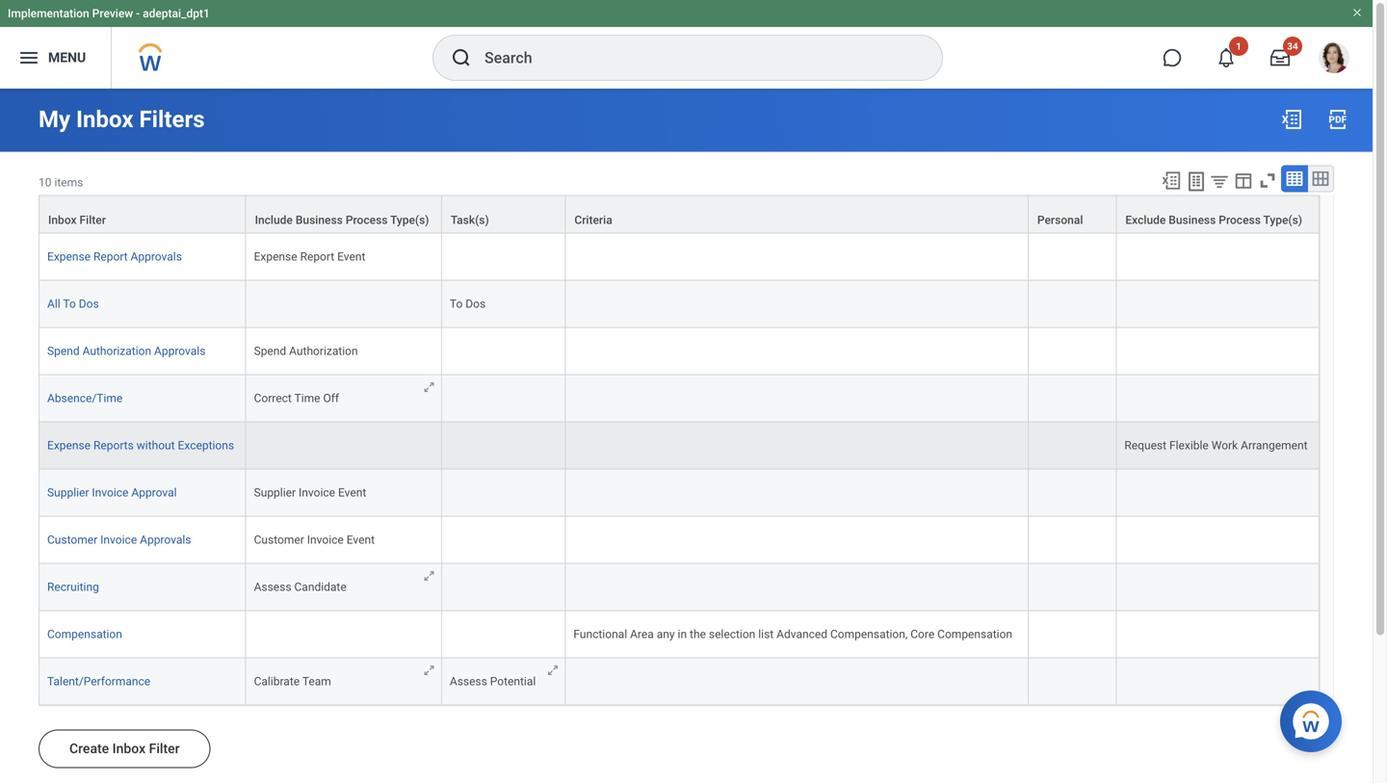 Task type: vqa. For each thing, say whether or not it's contained in the screenshot.
dashboard expenses icon
no



Task type: locate. For each thing, give the bounding box(es) containing it.
1 horizontal spatial report
[[300, 250, 334, 264]]

expense for expense reports without exceptions
[[47, 439, 91, 452]]

row containing expense report approvals
[[39, 234, 1320, 281]]

invoice up "customer invoice event"
[[299, 486, 335, 500]]

my
[[39, 105, 70, 133]]

5 row from the top
[[39, 375, 1320, 422]]

0 vertical spatial assess
[[254, 580, 291, 594]]

assess left potential at the bottom left
[[450, 675, 487, 688]]

to right all
[[63, 297, 76, 311]]

assess
[[254, 580, 291, 594], [450, 675, 487, 688]]

spend down all
[[47, 344, 80, 358]]

1 type(s) from the left
[[390, 213, 429, 227]]

2 to from the left
[[450, 297, 463, 311]]

inbox filter button
[[39, 196, 245, 233]]

list
[[758, 628, 774, 641]]

filter
[[80, 213, 106, 227], [149, 741, 180, 757]]

assess candidate
[[254, 580, 346, 594]]

request
[[1125, 439, 1167, 452]]

0 horizontal spatial assess
[[254, 580, 291, 594]]

0 horizontal spatial supplier
[[47, 486, 89, 500]]

0 vertical spatial event
[[337, 250, 366, 264]]

2 report from the left
[[300, 250, 334, 264]]

supplier invoice approval
[[47, 486, 177, 500]]

all
[[47, 297, 60, 311]]

0 horizontal spatial compensation
[[47, 628, 122, 641]]

calibrate
[[254, 675, 300, 688]]

justify image
[[17, 46, 40, 69]]

event for supplier invoice event
[[338, 486, 366, 500]]

1 report from the left
[[93, 250, 128, 264]]

my inbox filters
[[39, 105, 205, 133]]

34
[[1287, 40, 1298, 52]]

customer up recruiting
[[47, 533, 97, 547]]

expense for expense report event
[[254, 250, 297, 264]]

dos right all
[[79, 297, 99, 311]]

2 customer from the left
[[254, 533, 304, 547]]

8 row from the top
[[39, 517, 1320, 564]]

export to worksheets image
[[1185, 170, 1208, 193]]

dos
[[79, 297, 99, 311], [466, 297, 486, 311]]

type(s) for exclude business process type(s)
[[1263, 213, 1302, 227]]

task(s) button
[[442, 196, 565, 233]]

inbox right create
[[112, 741, 146, 757]]

report for event
[[300, 250, 334, 264]]

inbox down the 10 items
[[48, 213, 77, 227]]

to
[[63, 297, 76, 311], [450, 297, 463, 311]]

1 authorization from the left
[[82, 344, 151, 358]]

1 row from the top
[[39, 195, 1320, 234]]

1 horizontal spatial compensation
[[937, 628, 1012, 641]]

expense down include
[[254, 250, 297, 264]]

compensation down recruiting
[[47, 628, 122, 641]]

assess inside cell
[[450, 675, 487, 688]]

expense left reports
[[47, 439, 91, 452]]

toolbar
[[1152, 165, 1334, 195]]

1 horizontal spatial customer
[[254, 533, 304, 547]]

1 horizontal spatial business
[[1169, 213, 1216, 227]]

compensation
[[47, 628, 122, 641], [937, 628, 1012, 641]]

area
[[630, 628, 654, 641]]

inbox for my
[[76, 105, 133, 133]]

approvals for customer invoice approvals
[[140, 533, 191, 547]]

export to excel image
[[1161, 170, 1182, 191]]

without
[[137, 439, 175, 452]]

authorization up absence/time
[[82, 344, 151, 358]]

compensation right core
[[937, 628, 1012, 641]]

report down include business process type(s)
[[300, 250, 334, 264]]

inbox large image
[[1271, 48, 1290, 67]]

customer up assess candidate
[[254, 533, 304, 547]]

1 horizontal spatial authorization
[[289, 344, 358, 358]]

0 horizontal spatial to
[[63, 297, 76, 311]]

filter up 'expense report approvals'
[[80, 213, 106, 227]]

spend
[[47, 344, 80, 358], [254, 344, 286, 358]]

1 to from the left
[[63, 297, 76, 311]]

1 vertical spatial inbox
[[48, 213, 77, 227]]

row containing supplier invoice approval
[[39, 470, 1320, 517]]

2 business from the left
[[1169, 213, 1216, 227]]

1 horizontal spatial type(s)
[[1263, 213, 1302, 227]]

2 compensation from the left
[[937, 628, 1012, 641]]

0 horizontal spatial business
[[296, 213, 343, 227]]

3 row from the top
[[39, 281, 1320, 328]]

all to dos link
[[47, 297, 99, 311]]

compensation,
[[830, 628, 908, 641]]

preview
[[92, 7, 133, 20]]

1 spend from the left
[[47, 344, 80, 358]]

invoice left approval
[[92, 486, 129, 500]]

inbox inside the create inbox filter button
[[112, 741, 146, 757]]

business down export to worksheets image
[[1169, 213, 1216, 227]]

off
[[323, 392, 339, 405]]

all to dos
[[47, 297, 99, 311]]

row containing inbox filter
[[39, 195, 1320, 234]]

correct
[[254, 392, 292, 405]]

spend for spend authorization approvals
[[47, 344, 80, 358]]

0 horizontal spatial customer
[[47, 533, 97, 547]]

type(s)
[[390, 213, 429, 227], [1263, 213, 1302, 227]]

2 vertical spatial inbox
[[112, 741, 146, 757]]

inbox
[[76, 105, 133, 133], [48, 213, 77, 227], [112, 741, 146, 757]]

assess potential
[[450, 675, 536, 688]]

process for include business process type(s)
[[346, 213, 388, 227]]

10 row from the top
[[39, 611, 1320, 658]]

1 horizontal spatial assess
[[450, 675, 487, 688]]

4 row from the top
[[39, 328, 1320, 375]]

dos down task(s)
[[466, 297, 486, 311]]

2 vertical spatial event
[[347, 533, 375, 547]]

notifications large image
[[1217, 48, 1236, 67]]

type(s) left task(s)
[[390, 213, 429, 227]]

personal button
[[1029, 196, 1116, 233]]

1 horizontal spatial spend
[[254, 344, 286, 358]]

type(s) for include business process type(s)
[[390, 213, 429, 227]]

event
[[337, 250, 366, 264], [338, 486, 366, 500], [347, 533, 375, 547]]

11 row from the top
[[39, 658, 1320, 706]]

authorization up "off"
[[289, 344, 358, 358]]

grow image for calibrate team
[[422, 663, 436, 678]]

business up "expense report event"
[[296, 213, 343, 227]]

functional area any in the selection list advanced compensation, core compensation
[[574, 628, 1012, 641]]

row containing recruiting
[[39, 564, 1320, 611]]

row
[[39, 195, 1320, 234], [39, 234, 1320, 281], [39, 281, 1320, 328], [39, 328, 1320, 375], [39, 375, 1320, 422], [39, 422, 1320, 470], [39, 470, 1320, 517], [39, 517, 1320, 564], [39, 564, 1320, 611], [39, 611, 1320, 658], [39, 658, 1320, 706]]

process
[[346, 213, 388, 227], [1219, 213, 1261, 227]]

flexible
[[1169, 439, 1209, 452]]

business
[[296, 213, 343, 227], [1169, 213, 1216, 227]]

2 process from the left
[[1219, 213, 1261, 227]]

process inside the include business process type(s) popup button
[[346, 213, 388, 227]]

event for expense report event
[[337, 250, 366, 264]]

grow image inside assess potential cell
[[546, 663, 560, 678]]

row containing spend authorization approvals
[[39, 328, 1320, 375]]

expense for expense report approvals
[[47, 250, 91, 264]]

supplier for supplier invoice approval
[[47, 486, 89, 500]]

1
[[1236, 40, 1242, 52]]

1 supplier from the left
[[47, 486, 89, 500]]

event up "customer invoice event"
[[338, 486, 366, 500]]

reports
[[93, 439, 134, 452]]

0 horizontal spatial process
[[346, 213, 388, 227]]

0 horizontal spatial spend
[[47, 344, 80, 358]]

event down include business process type(s)
[[337, 250, 366, 264]]

row containing talent/performance
[[39, 658, 1320, 706]]

process inside the exclude business process type(s) popup button
[[1219, 213, 1261, 227]]

2 type(s) from the left
[[1263, 213, 1302, 227]]

process down "click to view/edit grid preferences" image
[[1219, 213, 1261, 227]]

invoice for customer invoice event
[[307, 533, 344, 547]]

1 vertical spatial event
[[338, 486, 366, 500]]

functional
[[574, 628, 627, 641]]

assess inside cell
[[254, 580, 291, 594]]

authorization
[[82, 344, 151, 358], [289, 344, 358, 358]]

assess candidate cell
[[246, 564, 442, 611]]

0 vertical spatial inbox
[[76, 105, 133, 133]]

0 vertical spatial filter
[[80, 213, 106, 227]]

talent/performance
[[47, 675, 150, 688]]

2 spend from the left
[[254, 344, 286, 358]]

0 horizontal spatial dos
[[79, 297, 99, 311]]

absence/time
[[47, 392, 123, 405]]

type(s) down fullscreen image
[[1263, 213, 1302, 227]]

assess for assess candidate
[[254, 580, 291, 594]]

adeptai_dpt1
[[143, 7, 210, 20]]

grow image inside correct time off cell
[[422, 380, 436, 395]]

expense report approvals link
[[47, 250, 182, 264]]

2 vertical spatial approvals
[[140, 533, 191, 547]]

expense reports without exceptions
[[47, 439, 234, 452]]

to down task(s)
[[450, 297, 463, 311]]

exceptions
[[178, 439, 234, 452]]

assess for assess potential
[[450, 675, 487, 688]]

report down inbox filter
[[93, 250, 128, 264]]

process up "expense report event"
[[346, 213, 388, 227]]

customer invoice approvals
[[47, 533, 191, 547]]

expense report event
[[254, 250, 366, 264]]

invoice up the candidate
[[307, 533, 344, 547]]

search image
[[450, 46, 473, 69]]

1 vertical spatial assess
[[450, 675, 487, 688]]

menu banner
[[0, 0, 1373, 89]]

2 supplier from the left
[[254, 486, 296, 500]]

9 row from the top
[[39, 564, 1320, 611]]

1 horizontal spatial supplier
[[254, 486, 296, 500]]

filter right create
[[149, 741, 180, 757]]

1 horizontal spatial to
[[450, 297, 463, 311]]

0 horizontal spatial filter
[[80, 213, 106, 227]]

exclude business process type(s) button
[[1117, 196, 1319, 233]]

business for include
[[296, 213, 343, 227]]

2 authorization from the left
[[289, 344, 358, 358]]

1 vertical spatial approvals
[[154, 344, 206, 358]]

1 business from the left
[[296, 213, 343, 227]]

cell
[[442, 234, 566, 281], [566, 234, 1029, 281], [1029, 234, 1117, 281], [1117, 234, 1320, 281], [246, 281, 442, 328], [566, 281, 1029, 328], [1029, 281, 1117, 328], [1117, 281, 1320, 328], [442, 328, 566, 375], [566, 328, 1029, 375], [1029, 328, 1117, 375], [1117, 328, 1320, 375], [442, 375, 566, 422], [566, 375, 1029, 422], [1029, 375, 1117, 422], [1117, 375, 1320, 422], [246, 422, 442, 470], [442, 422, 566, 470], [566, 422, 1029, 470], [1029, 422, 1117, 470], [442, 470, 566, 517], [566, 470, 1029, 517], [1029, 470, 1117, 517], [1117, 470, 1320, 517], [442, 517, 566, 564], [566, 517, 1029, 564], [1029, 517, 1117, 564], [1117, 517, 1320, 564], [442, 564, 566, 611], [566, 564, 1029, 611], [1029, 564, 1117, 611], [1117, 564, 1320, 611], [246, 611, 442, 658], [442, 611, 566, 658], [1029, 611, 1117, 658], [1117, 611, 1320, 658], [566, 658, 1029, 706], [1029, 658, 1117, 706], [1117, 658, 1320, 706]]

supplier for supplier invoice event
[[254, 486, 296, 500]]

1 horizontal spatial dos
[[466, 297, 486, 311]]

invoice
[[92, 486, 129, 500], [299, 486, 335, 500], [100, 533, 137, 547], [307, 533, 344, 547]]

invoice for supplier invoice event
[[299, 486, 335, 500]]

implementation preview -   adeptai_dpt1
[[8, 7, 210, 20]]

approvals for expense report approvals
[[131, 250, 182, 264]]

expense report approvals
[[47, 250, 182, 264]]

0 horizontal spatial authorization
[[82, 344, 151, 358]]

1 horizontal spatial filter
[[149, 741, 180, 757]]

potential
[[490, 675, 536, 688]]

grow image
[[422, 380, 436, 395], [422, 663, 436, 678], [546, 663, 560, 678]]

supplier up "customer invoice event"
[[254, 486, 296, 500]]

0 horizontal spatial report
[[93, 250, 128, 264]]

expand table image
[[1311, 169, 1330, 188]]

implementation
[[8, 7, 89, 20]]

spend up 'correct'
[[254, 344, 286, 358]]

menu button
[[0, 27, 111, 89]]

fullscreen image
[[1257, 170, 1278, 191]]

assess left the candidate
[[254, 580, 291, 594]]

1 customer from the left
[[47, 533, 97, 547]]

event up assess candidate cell
[[347, 533, 375, 547]]

supplier invoice approval link
[[47, 486, 177, 500]]

0 horizontal spatial type(s)
[[390, 213, 429, 227]]

1 process from the left
[[346, 213, 388, 227]]

Search Workday  search field
[[485, 37, 903, 79]]

create inbox filter
[[69, 741, 180, 757]]

inbox right the my
[[76, 105, 133, 133]]

1 vertical spatial filter
[[149, 741, 180, 757]]

to dos
[[450, 297, 486, 311]]

invoice down supplier invoice approval link at the bottom
[[100, 533, 137, 547]]

customer
[[47, 533, 97, 547], [254, 533, 304, 547]]

expense down inbox filter
[[47, 250, 91, 264]]

supplier up customer invoice approvals
[[47, 486, 89, 500]]

select to filter grid data image
[[1209, 171, 1230, 191]]

grow image inside calibrate team cell
[[422, 663, 436, 678]]

approvals
[[131, 250, 182, 264], [154, 344, 206, 358], [140, 533, 191, 547]]

row containing absence/time
[[39, 375, 1320, 422]]

7 row from the top
[[39, 470, 1320, 517]]

event for customer invoice event
[[347, 533, 375, 547]]

2 row from the top
[[39, 234, 1320, 281]]

supplier
[[47, 486, 89, 500], [254, 486, 296, 500]]

1 horizontal spatial process
[[1219, 213, 1261, 227]]

0 vertical spatial approvals
[[131, 250, 182, 264]]

6 row from the top
[[39, 422, 1320, 470]]



Task type: describe. For each thing, give the bounding box(es) containing it.
grow image for assess potential
[[546, 663, 560, 678]]

items
[[54, 176, 83, 189]]

34 button
[[1259, 37, 1302, 79]]

customer invoice event
[[254, 533, 375, 547]]

row containing all to dos
[[39, 281, 1320, 328]]

invoice for supplier invoice approval
[[92, 486, 129, 500]]

core
[[911, 628, 935, 641]]

business for exclude
[[1169, 213, 1216, 227]]

team
[[302, 675, 331, 688]]

talent/performance link
[[47, 675, 150, 688]]

approval
[[131, 486, 177, 500]]

inbox inside inbox filter popup button
[[48, 213, 77, 227]]

candidate
[[294, 580, 346, 594]]

absence/time link
[[47, 392, 123, 405]]

compensation link
[[47, 628, 122, 641]]

exclude business process type(s)
[[1125, 213, 1302, 227]]

spend authorization
[[254, 344, 358, 358]]

table image
[[1285, 169, 1304, 188]]

criteria button
[[566, 196, 1028, 233]]

spend authorization approvals link
[[47, 344, 206, 358]]

2 dos from the left
[[466, 297, 486, 311]]

expense reports without exceptions link
[[47, 439, 234, 452]]

exclude
[[1125, 213, 1166, 227]]

-
[[136, 7, 140, 20]]

any
[[657, 628, 675, 641]]

authorization for spend authorization approvals
[[82, 344, 151, 358]]

grow image
[[422, 569, 436, 583]]

approvals for spend authorization approvals
[[154, 344, 206, 358]]

10 items
[[39, 176, 83, 189]]

arrangement
[[1241, 439, 1308, 452]]

view printable version (pdf) image
[[1326, 108, 1350, 131]]

inbox filter
[[48, 213, 106, 227]]

recruiting link
[[47, 580, 99, 594]]

row containing compensation
[[39, 611, 1320, 658]]

calibrate team cell
[[246, 658, 442, 706]]

selection
[[709, 628, 755, 641]]

profile logan mcneil image
[[1319, 42, 1350, 77]]

create inbox filter button
[[39, 730, 211, 768]]

my inbox filters main content
[[0, 89, 1373, 783]]

click to view/edit grid preferences image
[[1233, 170, 1254, 191]]

10
[[39, 176, 52, 189]]

include business process type(s) button
[[246, 196, 441, 233]]

include business process type(s)
[[255, 213, 429, 227]]

customer for customer invoice approvals
[[47, 533, 97, 547]]

spend for spend authorization
[[254, 344, 286, 358]]

process for exclude business process type(s)
[[1219, 213, 1261, 227]]

correct time off cell
[[246, 375, 442, 422]]

menu
[[48, 50, 86, 66]]

grow image for correct time off
[[422, 380, 436, 395]]

authorization for spend authorization
[[289, 344, 358, 358]]

report for approvals
[[93, 250, 128, 264]]

in
[[678, 628, 687, 641]]

1 button
[[1205, 37, 1248, 79]]

export to excel image
[[1280, 108, 1303, 131]]

task(s)
[[451, 213, 489, 227]]

request flexible work arrangement
[[1125, 439, 1308, 452]]

criteria
[[574, 213, 612, 227]]

advanced
[[777, 628, 827, 641]]

1 compensation from the left
[[47, 628, 122, 641]]

customer invoice approvals link
[[47, 533, 191, 547]]

calibrate team
[[254, 675, 331, 688]]

supplier invoice event
[[254, 486, 366, 500]]

include
[[255, 213, 293, 227]]

assess potential cell
[[442, 658, 566, 706]]

filter inside button
[[149, 741, 180, 757]]

the
[[690, 628, 706, 641]]

work
[[1212, 439, 1238, 452]]

close environment banner image
[[1351, 7, 1363, 18]]

1 dos from the left
[[79, 297, 99, 311]]

recruiting
[[47, 580, 99, 594]]

inbox for create
[[112, 741, 146, 757]]

filter inside popup button
[[80, 213, 106, 227]]

filters
[[139, 105, 205, 133]]

spend authorization approvals
[[47, 344, 206, 358]]

customer for customer invoice event
[[254, 533, 304, 547]]

row containing customer invoice approvals
[[39, 517, 1320, 564]]

create
[[69, 741, 109, 757]]

time
[[294, 392, 320, 405]]

toolbar inside my inbox filters main content
[[1152, 165, 1334, 195]]

correct time off
[[254, 392, 339, 405]]

personal
[[1037, 213, 1083, 227]]

row containing expense reports without exceptions
[[39, 422, 1320, 470]]

invoice for customer invoice approvals
[[100, 533, 137, 547]]



